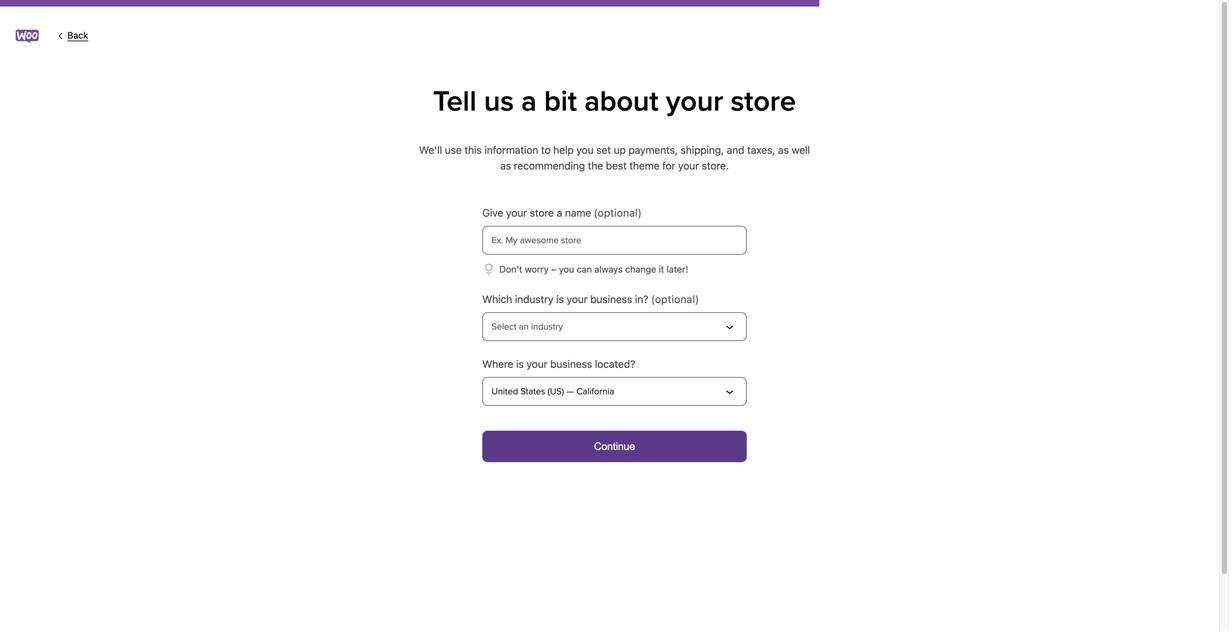 Task type: vqa. For each thing, say whether or not it's contained in the screenshot.
SEARCH image
no



Task type: describe. For each thing, give the bounding box(es) containing it.
to
[[541, 144, 551, 156]]

1 horizontal spatial is
[[557, 293, 564, 305]]

your up shipping,
[[666, 84, 724, 119]]

this
[[465, 144, 482, 156]]

taxes,
[[747, 144, 776, 156]]

located?
[[595, 358, 636, 370]]

best
[[606, 159, 627, 172]]

tell
[[433, 84, 477, 119]]

and
[[727, 144, 745, 156]]

help
[[554, 144, 574, 156]]

shipping,
[[681, 144, 724, 156]]

for
[[663, 159, 676, 172]]

use
[[445, 144, 462, 156]]

–
[[551, 264, 557, 275]]

don't worry – you can always change it later!
[[500, 264, 689, 275]]

0 vertical spatial optional
[[598, 207, 638, 219]]

your down select an industry at the bottom of the page
[[527, 358, 548, 370]]

1 horizontal spatial store
[[731, 84, 796, 119]]

0 vertical spatial (
[[594, 207, 598, 219]]

name
[[565, 207, 591, 219]]

give your store a name ( optional )
[[483, 207, 642, 219]]

don't
[[500, 264, 523, 275]]

us
[[484, 84, 514, 119]]

back
[[67, 30, 88, 41]]

0 vertical spatial a
[[522, 84, 537, 119]]

we'll use this information to help you set up payments, shipping, and taxes, as well as recommending the best theme for your store.
[[419, 144, 810, 172]]

1 vertical spatial industry
[[531, 321, 563, 332]]

it
[[659, 264, 664, 275]]

set
[[597, 144, 611, 156]]

Select country/region search field
[[492, 385, 722, 398]]

which industry is your business in? ( optional )
[[483, 293, 700, 305]]

your inside we'll use this information to help you set up payments, shipping, and taxes, as well as recommending the best theme for your store.
[[678, 159, 699, 172]]

well
[[792, 144, 810, 156]]

where
[[483, 358, 514, 370]]

1 horizontal spatial as
[[778, 144, 789, 156]]

an
[[519, 321, 529, 332]]

select
[[492, 321, 517, 332]]



Task type: locate. For each thing, give the bounding box(es) containing it.
business
[[591, 293, 633, 305], [551, 358, 592, 370]]

1 vertical spatial optional
[[655, 293, 696, 305]]

you right –
[[559, 264, 574, 275]]

1 vertical spatial )
[[696, 293, 700, 305]]

( right in?
[[651, 293, 655, 305]]

1 vertical spatial is
[[516, 358, 524, 370]]

1 vertical spatial store
[[530, 207, 554, 219]]

a
[[522, 84, 537, 119], [557, 207, 563, 219]]

business up select an industry search box
[[591, 293, 633, 305]]

1 horizontal spatial you
[[577, 144, 594, 156]]

continue button
[[483, 431, 747, 462]]

0 vertical spatial store
[[731, 84, 796, 119]]

1 vertical spatial a
[[557, 207, 563, 219]]

your right for
[[678, 159, 699, 172]]

theme
[[630, 159, 660, 172]]

optional down later!
[[655, 293, 696, 305]]

0 horizontal spatial as
[[500, 159, 511, 172]]

0 vertical spatial business
[[591, 293, 633, 305]]

store up taxes, at the top right of the page
[[731, 84, 796, 119]]

) up ex. my awesome store text box
[[638, 207, 642, 219]]

as down "information" on the left of page
[[500, 159, 511, 172]]

0 horizontal spatial is
[[516, 358, 524, 370]]

1 horizontal spatial a
[[557, 207, 563, 219]]

information
[[485, 144, 539, 156]]

business left located? at bottom
[[551, 358, 592, 370]]

as left well in the top of the page
[[778, 144, 789, 156]]

store.
[[702, 159, 729, 172]]

1 horizontal spatial optional
[[655, 293, 696, 305]]

which
[[483, 293, 512, 305]]

Select an industry search field
[[492, 320, 722, 333]]

is
[[557, 293, 564, 305], [516, 358, 524, 370]]

0 horizontal spatial store
[[530, 207, 554, 219]]

select an industry
[[492, 321, 563, 332]]

1 horizontal spatial (
[[651, 293, 655, 305]]

is right where on the left bottom of the page
[[516, 358, 524, 370]]

store left name
[[530, 207, 554, 219]]

can
[[577, 264, 592, 275]]

as
[[778, 144, 789, 156], [500, 159, 511, 172]]

0 vertical spatial )
[[638, 207, 642, 219]]

we'll
[[419, 144, 442, 156]]

0 horizontal spatial a
[[522, 84, 537, 119]]

a left name
[[557, 207, 563, 219]]

recommending
[[514, 159, 585, 172]]

always
[[595, 264, 623, 275]]

optional
[[598, 207, 638, 219], [655, 293, 696, 305]]

about
[[585, 84, 659, 119]]

up
[[614, 144, 626, 156]]

0 vertical spatial you
[[577, 144, 594, 156]]

( right name
[[594, 207, 598, 219]]

give
[[483, 207, 504, 219]]

you left set
[[577, 144, 594, 156]]

optional up ex. my awesome store text box
[[598, 207, 638, 219]]

payments,
[[629, 144, 678, 156]]

the
[[588, 159, 603, 172]]

0 horizontal spatial you
[[559, 264, 574, 275]]

industry
[[515, 293, 554, 305], [531, 321, 563, 332]]

1 vertical spatial (
[[651, 293, 655, 305]]

your right give
[[506, 207, 527, 219]]

1 vertical spatial business
[[551, 358, 592, 370]]

0 horizontal spatial optional
[[598, 207, 638, 219]]

worry
[[525, 264, 549, 275]]

later!
[[667, 264, 689, 275]]

change
[[625, 264, 657, 275]]

continue
[[594, 441, 635, 452]]

back link
[[54, 29, 120, 43]]

0 horizontal spatial (
[[594, 207, 598, 219]]

you inside we'll use this information to help you set up payments, shipping, and taxes, as well as recommending the best theme for your store.
[[577, 144, 594, 156]]

0 vertical spatial is
[[557, 293, 564, 305]]

store
[[731, 84, 796, 119], [530, 207, 554, 219]]

is down –
[[557, 293, 564, 305]]

0 vertical spatial as
[[778, 144, 789, 156]]

your
[[666, 84, 724, 119], [678, 159, 699, 172], [506, 207, 527, 219], [567, 293, 588, 305], [527, 358, 548, 370]]

Ex. My awesome store text field
[[483, 226, 747, 255]]

where is your business located?
[[483, 358, 636, 370]]

industry up select an industry at the bottom of the page
[[515, 293, 554, 305]]

a right the 'us'
[[522, 84, 537, 119]]

tell us a bit about your store
[[433, 84, 796, 119]]

you
[[577, 144, 594, 156], [559, 264, 574, 275]]

)
[[638, 207, 642, 219], [696, 293, 700, 305]]

) right in?
[[696, 293, 700, 305]]

0 vertical spatial industry
[[515, 293, 554, 305]]

1 vertical spatial as
[[500, 159, 511, 172]]

1 horizontal spatial )
[[696, 293, 700, 305]]

1 vertical spatial you
[[559, 264, 574, 275]]

your down can
[[567, 293, 588, 305]]

(
[[594, 207, 598, 219], [651, 293, 655, 305]]

bit
[[544, 84, 577, 119]]

in?
[[635, 293, 649, 305]]

0 horizontal spatial )
[[638, 207, 642, 219]]

industry right an
[[531, 321, 563, 332]]



